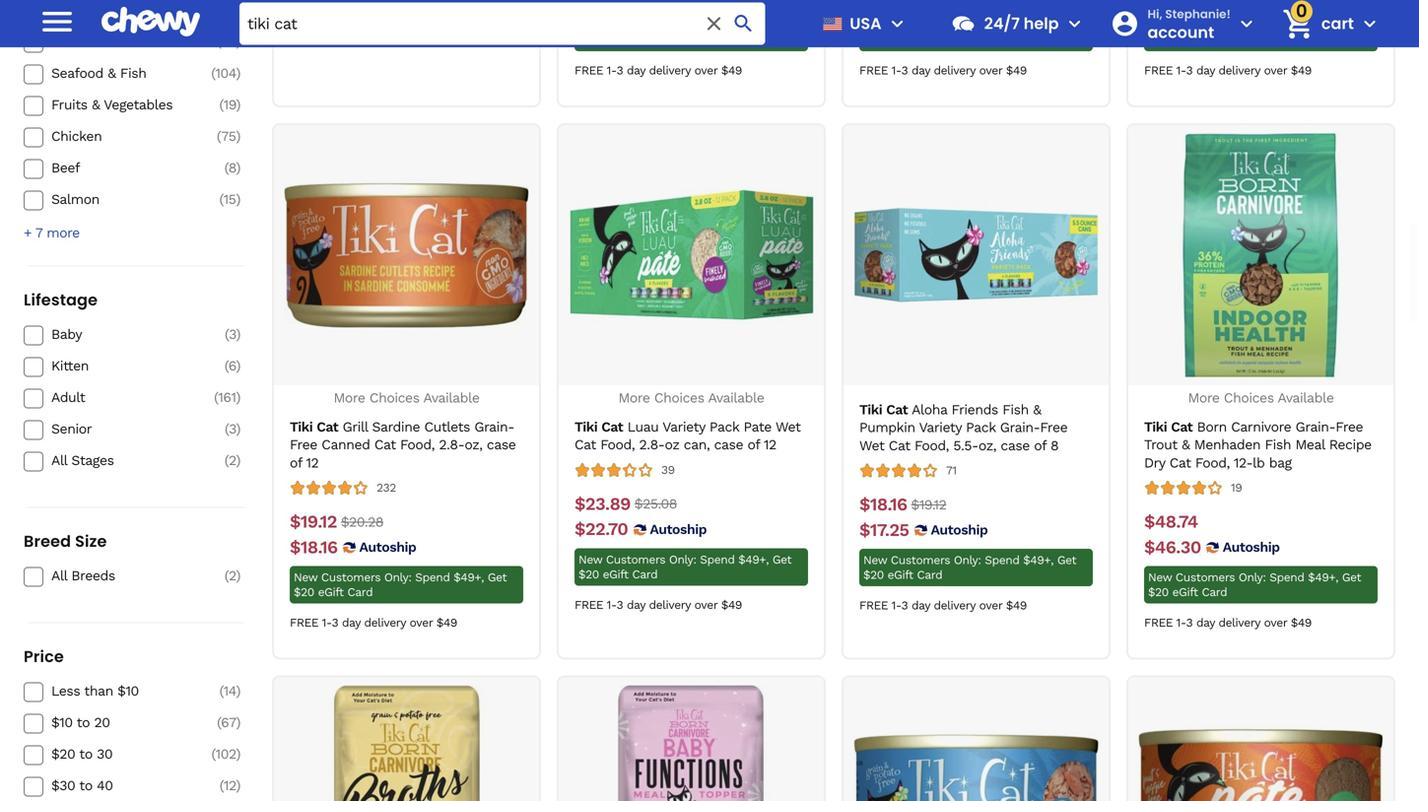 Task type: vqa. For each thing, say whether or not it's contained in the screenshot.


Task type: locate. For each thing, give the bounding box(es) containing it.
13 ) from the top
[[236, 568, 240, 584]]

$46.30
[[1144, 537, 1201, 558]]

0 horizontal spatial $18.16
[[290, 537, 338, 558]]

1 vertical spatial to
[[79, 746, 92, 762]]

grain- inside born carnivore grain-free trout & menhaden fish meal recipe dry cat food, 12-lb bag
[[1296, 419, 1336, 435]]

menu image
[[886, 12, 909, 35]]

( for $10 to 20
[[217, 715, 221, 731]]

0 horizontal spatial grain-
[[474, 419, 514, 435]]

8
[[228, 160, 236, 176], [1051, 437, 1059, 454]]

$10
[[117, 683, 139, 699], [51, 715, 73, 731]]

$18.16 for $18.16
[[290, 537, 338, 558]]

to left 20
[[77, 715, 90, 731]]

chicken link
[[51, 128, 191, 145]]

7 ) from the top
[[236, 191, 240, 207]]

& right friends at the bottom of page
[[1033, 402, 1041, 418]]

( 14 )
[[219, 683, 240, 699]]

1 vertical spatial fish
[[1002, 402, 1029, 418]]

of inside aloha friends fish & pumpkin variety pack grain-free wet cat food, 5.5-oz, case of 8
[[1034, 437, 1046, 454]]

2 horizontal spatial case
[[1001, 437, 1030, 454]]

luau variety pack pate wet cat food, 2.8-oz can, case of 12
[[575, 419, 801, 453]]

cat up $23.89
[[575, 437, 596, 453]]

) for all stages
[[236, 452, 240, 469]]

2 oz, from the left
[[978, 437, 996, 454]]

67
[[221, 715, 236, 731]]

( for meat
[[217, 34, 221, 50]]

day
[[342, 14, 360, 28], [627, 64, 645, 78], [912, 64, 930, 78], [1196, 64, 1215, 78], [627, 598, 645, 612], [912, 599, 930, 613], [342, 616, 360, 630], [1196, 616, 1215, 630]]

) for baby
[[236, 326, 240, 343]]

oz, down friends at the bottom of page
[[978, 437, 996, 454]]

vegetables
[[104, 97, 173, 113]]

of inside luau variety pack pate wet cat food, 2.8-oz can, case of 12
[[747, 437, 760, 453]]

adult link
[[51, 389, 191, 407]]

8 right the 5.5-
[[1051, 437, 1059, 454]]

1 vertical spatial $18.16
[[290, 537, 338, 558]]

more up luau
[[618, 390, 650, 406]]

0 vertical spatial to
[[77, 715, 90, 731]]

1 horizontal spatial 8
[[1051, 437, 1059, 454]]

fish up bag
[[1265, 437, 1291, 453]]

1 vertical spatial $18.16 text field
[[290, 537, 338, 558]]

oz
[[665, 437, 679, 453]]

cart menu image
[[1358, 12, 1382, 35]]

1 horizontal spatial oz,
[[978, 437, 996, 454]]

of right the 5.5-
[[1034, 437, 1046, 454]]

autoship for $18.16
[[931, 522, 988, 538]]

more
[[47, 225, 80, 241]]

more choices available up carnivore
[[1188, 390, 1334, 406]]

0 vertical spatial 19
[[223, 97, 236, 113]]

food, down menhaden
[[1195, 455, 1230, 471]]

case for $19.12
[[487, 437, 516, 453]]

( 2 ) for all breeds
[[224, 568, 240, 584]]

less
[[51, 683, 80, 699]]

of inside grill sardine cutlets grain- free canned cat food, 2.8-oz, case of 12
[[290, 455, 302, 471]]

$20.28
[[341, 514, 383, 530]]

$20.28 text field
[[341, 511, 383, 533]]

$18.16 text field up $17.25 in the bottom of the page
[[859, 494, 907, 516]]

fish right friends at the bottom of page
[[1002, 402, 1029, 418]]

tiki cat for $46.30
[[1144, 419, 1193, 435]]

1 horizontal spatial choices
[[654, 390, 704, 406]]

lb
[[1253, 455, 1265, 471]]

2 horizontal spatial more
[[1188, 390, 1220, 406]]

0 vertical spatial $18.16
[[859, 494, 907, 515]]

1 available from the left
[[423, 390, 480, 406]]

0 horizontal spatial more
[[334, 390, 365, 406]]

$19.12 left $20.28
[[290, 511, 337, 532]]

tiki cat up pumpkin
[[859, 402, 908, 418]]

12 inside grill sardine cutlets grain- free canned cat food, 2.8-oz, case of 12
[[306, 455, 319, 471]]

tiki for $22.70
[[575, 419, 598, 435]]

0 horizontal spatial free
[[290, 437, 317, 453]]

1 all from the top
[[51, 452, 67, 469]]

$18.16
[[859, 494, 907, 515], [290, 537, 338, 558]]

1 oz, from the left
[[464, 437, 482, 453]]

0 horizontal spatial $10
[[51, 715, 73, 731]]

variety inside aloha friends fish & pumpkin variety pack grain-free wet cat food, 5.5-oz, case of 8
[[919, 420, 962, 436]]

8 ) from the top
[[236, 326, 240, 343]]

19
[[223, 97, 236, 113], [1231, 481, 1242, 495]]

0 horizontal spatial 8
[[228, 160, 236, 176]]

2 ( 3 ) from the top
[[225, 421, 240, 437]]

to left 30
[[79, 746, 92, 762]]

cat up canned
[[317, 419, 338, 435]]

cat inside aloha friends fish & pumpkin variety pack grain-free wet cat food, 5.5-oz, case of 8
[[889, 437, 910, 454]]

price
[[24, 646, 64, 668]]

) for fruits & vegetables
[[236, 97, 240, 113]]

& inside born carnivore grain-free trout & menhaden fish meal recipe dry cat food, 12-lb bag
[[1182, 437, 1190, 453]]

food, inside luau variety pack pate wet cat food, 2.8-oz can, case of 12
[[600, 437, 635, 453]]

autoship right $46.30
[[1223, 539, 1280, 556]]

$48.74 text field
[[1144, 511, 1198, 533]]

new
[[578, 18, 602, 32], [863, 18, 887, 32], [1148, 18, 1172, 32], [578, 553, 602, 567], [863, 554, 887, 567], [294, 571, 318, 585], [1148, 571, 1172, 585]]

) for adult
[[236, 389, 240, 406]]

( 8 )
[[224, 160, 240, 176]]

more choices available up luau variety pack pate wet cat food, 2.8-oz can, case of 12
[[618, 390, 764, 406]]

customers down $22.70 text field
[[606, 553, 665, 567]]

2 horizontal spatial grain-
[[1296, 419, 1336, 435]]

food, down luau
[[600, 437, 635, 453]]

15 ) from the top
[[236, 715, 240, 731]]

11 ) from the top
[[236, 421, 240, 437]]

tiki cat pate mackerel & sardines recipe in broth wet cat food, 2.8-oz, case of 12 image
[[1139, 686, 1383, 801]]

less than $10 link
[[51, 683, 191, 700]]

items image
[[1280, 7, 1315, 41]]

1 variety from the left
[[662, 419, 705, 435]]

2 ) from the top
[[236, 34, 240, 50]]

oz, down cutlets
[[464, 437, 482, 453]]

egift
[[603, 33, 628, 47], [888, 33, 913, 47], [1172, 33, 1198, 47], [603, 568, 628, 582], [888, 568, 913, 582], [318, 586, 344, 599], [1172, 586, 1198, 599]]

free inside grill sardine cutlets grain- free canned cat food, 2.8-oz, case of 12
[[290, 437, 317, 453]]

$19.12 inside $18.16 $19.12
[[911, 496, 946, 513]]

12 up $19.12 text field
[[306, 455, 319, 471]]

1 horizontal spatial available
[[708, 390, 764, 406]]

variety down aloha
[[919, 420, 962, 436]]

2 horizontal spatial more choices available
[[1188, 390, 1334, 406]]

2 ( 2 ) from the top
[[224, 568, 240, 584]]

& right trout
[[1182, 437, 1190, 453]]

of up $19.12 text field
[[290, 455, 302, 471]]

tiki cat grill sardine cutlets grain-free canned cat food, 2.8-oz, case of 12 image
[[284, 133, 529, 378]]

3 available from the left
[[1278, 390, 1334, 406]]

pack up the "can,"
[[709, 419, 739, 435]]

1 vertical spatial 19
[[1231, 481, 1242, 495]]

wet down pumpkin
[[859, 437, 884, 454]]

tiki cat
[[859, 402, 908, 418], [290, 419, 338, 435], [575, 419, 623, 435], [1144, 419, 1193, 435]]

$23.89 text field
[[575, 493, 631, 515]]

2.8- inside luau variety pack pate wet cat food, 2.8-oz can, case of 12
[[639, 437, 665, 453]]

2 horizontal spatial available
[[1278, 390, 1334, 406]]

1 vertical spatial 2
[[229, 568, 236, 584]]

fruits & vegetables link
[[51, 96, 191, 114]]

( 3 )
[[225, 326, 240, 343], [225, 421, 240, 437]]

over
[[410, 14, 433, 28], [694, 64, 718, 78], [979, 64, 1002, 78], [1264, 64, 1287, 78], [694, 598, 718, 612], [979, 599, 1002, 613], [410, 616, 433, 630], [1264, 616, 1287, 630]]

16 ) from the top
[[236, 746, 240, 762]]

1 grain- from the left
[[474, 419, 514, 435]]

99
[[220, 2, 236, 18]]

19 down 12-
[[1231, 481, 1242, 495]]

choices up the sardine
[[369, 390, 419, 406]]

0 horizontal spatial more choices available
[[334, 390, 480, 406]]

all left breeds
[[51, 568, 67, 584]]

) for seafood & fish
[[236, 65, 240, 81]]

2 more from the left
[[618, 390, 650, 406]]

1 vertical spatial wet
[[859, 437, 884, 454]]

( 75 )
[[217, 128, 240, 144]]

2 pack from the left
[[966, 420, 996, 436]]

tiki left grill
[[290, 419, 313, 435]]

0 vertical spatial 2
[[229, 452, 236, 469]]

wet inside aloha friends fish & pumpkin variety pack grain-free wet cat food, 5.5-oz, case of 8
[[859, 437, 884, 454]]

autoship down '$25.08' text box
[[650, 521, 707, 538]]

0 horizontal spatial case
[[487, 437, 516, 453]]

2 vertical spatial fish
[[1265, 437, 1291, 453]]

cat
[[886, 402, 908, 418], [317, 419, 338, 435], [601, 419, 623, 435], [1171, 419, 1193, 435], [374, 437, 396, 453], [575, 437, 596, 453], [889, 437, 910, 454], [1169, 455, 1191, 471]]

1 2.8- from the left
[[439, 437, 465, 453]]

None text field
[[290, 0, 337, 6]]

new customers only: spend $49+, get $20 egift card
[[578, 18, 792, 47], [863, 18, 1076, 47], [1148, 18, 1361, 47], [578, 553, 792, 582], [863, 554, 1076, 582], [294, 571, 507, 599], [1148, 571, 1361, 599]]

cat right dry
[[1169, 455, 1191, 471]]

cat down pumpkin
[[889, 437, 910, 454]]

( for salmon
[[219, 191, 223, 207]]

1 horizontal spatial 2.8-
[[639, 437, 665, 453]]

choices up carnivore
[[1224, 390, 1274, 406]]

breed
[[24, 530, 71, 552]]

$18.16 down $19.12 text field
[[290, 537, 338, 558]]

$49+,
[[738, 18, 769, 32], [1023, 18, 1054, 32], [1308, 18, 1338, 32], [738, 553, 769, 567], [1023, 554, 1054, 567], [454, 571, 484, 585], [1308, 571, 1338, 585]]

available up meal
[[1278, 390, 1334, 406]]

oz, inside grill sardine cutlets grain- free canned cat food, 2.8-oz, case of 12
[[464, 437, 482, 453]]

2 more choices available from the left
[[618, 390, 764, 406]]

17 ) from the top
[[236, 778, 240, 794]]

2.8-
[[439, 437, 465, 453], [639, 437, 665, 453]]

( for all breeds
[[224, 568, 229, 584]]

12 down pate at the right
[[764, 437, 776, 453]]

more up the "born"
[[1188, 390, 1220, 406]]

$10 right the than
[[117, 683, 139, 699]]

2 for all breeds
[[229, 568, 236, 584]]

+ 7 more
[[24, 225, 80, 241]]

2 vertical spatial 12
[[224, 778, 236, 794]]

choices for $23.89
[[654, 390, 704, 406]]

more choices available up the sardine
[[334, 390, 480, 406]]

meal
[[1295, 437, 1325, 453]]

senior
[[51, 421, 92, 437]]

1 2 from the top
[[229, 452, 236, 469]]

0 vertical spatial 12
[[764, 437, 776, 453]]

0 horizontal spatial 19
[[223, 97, 236, 113]]

bag
[[1269, 455, 1292, 471]]

food, inside aloha friends fish & pumpkin variety pack grain-free wet cat food, 5.5-oz, case of 8
[[915, 437, 949, 454]]

more for $23.89
[[618, 390, 650, 406]]

wet right pate at the right
[[776, 419, 801, 435]]

1 horizontal spatial pack
[[966, 420, 996, 436]]

to
[[77, 715, 90, 731], [79, 746, 92, 762], [79, 778, 92, 794]]

delivery
[[364, 14, 406, 28], [649, 64, 691, 78], [934, 64, 975, 78], [1219, 64, 1260, 78], [649, 598, 691, 612], [934, 599, 975, 613], [364, 616, 406, 630], [1219, 616, 1260, 630]]

23
[[221, 34, 236, 50]]

12 down ( 102 )
[[224, 778, 236, 794]]

more
[[334, 390, 365, 406], [618, 390, 650, 406], [1188, 390, 1220, 406]]

3 case from the left
[[1001, 437, 1030, 454]]

cat down the sardine
[[374, 437, 396, 453]]

0 vertical spatial 8
[[228, 160, 236, 176]]

fish for &
[[120, 65, 146, 81]]

free 1-3 day delivery over $49
[[290, 14, 457, 28], [575, 64, 742, 78], [859, 64, 1027, 78], [1144, 64, 1312, 78], [575, 598, 742, 612], [859, 599, 1027, 613], [290, 616, 457, 630], [1144, 616, 1312, 630]]

1 vertical spatial all
[[51, 568, 67, 584]]

0 vertical spatial wet
[[776, 419, 801, 435]]

tiki up trout
[[1144, 419, 1167, 435]]

tiki cat up trout
[[1144, 419, 1193, 435]]

4 ) from the top
[[236, 97, 240, 113]]

1 horizontal spatial fish
[[1002, 402, 1029, 418]]

0 horizontal spatial choices
[[369, 390, 419, 406]]

( 3 ) down ( 161 )
[[225, 421, 240, 437]]

pack inside aloha friends fish & pumpkin variety pack grain-free wet cat food, 5.5-oz, case of 8
[[966, 420, 996, 436]]

10 ) from the top
[[236, 389, 240, 406]]

1 horizontal spatial $10
[[117, 683, 139, 699]]

2 horizontal spatial of
[[1034, 437, 1046, 454]]

12
[[764, 437, 776, 453], [306, 455, 319, 471], [224, 778, 236, 794]]

$30
[[51, 778, 75, 794]]

( for beef
[[224, 160, 228, 176]]

( for senior
[[225, 421, 229, 437]]

0 horizontal spatial oz,
[[464, 437, 482, 453]]

12 for $19.12
[[306, 455, 319, 471]]

seafood
[[51, 65, 103, 81]]

pack down friends at the bottom of page
[[966, 420, 996, 436]]

0 horizontal spatial of
[[290, 455, 302, 471]]

0 horizontal spatial 2.8-
[[439, 437, 465, 453]]

$17.25 text field
[[859, 520, 909, 541]]

available up cutlets
[[423, 390, 480, 406]]

free inside born carnivore grain-free trout & menhaden fish meal recipe dry cat food, 12-lb bag
[[1336, 419, 1363, 435]]

0 vertical spatial fish
[[120, 65, 146, 81]]

of
[[747, 437, 760, 453], [1034, 437, 1046, 454], [290, 455, 302, 471]]

0 vertical spatial $18.16 text field
[[859, 494, 907, 516]]

5 ) from the top
[[236, 128, 240, 144]]

1 case from the left
[[487, 437, 516, 453]]

1 ( 2 ) from the top
[[224, 452, 240, 469]]

2.8- inside grill sardine cutlets grain- free canned cat food, 2.8-oz, case of 12
[[439, 437, 465, 453]]

autoship down $19.12 text box
[[931, 522, 988, 538]]

2 available from the left
[[708, 390, 764, 406]]

variety
[[662, 419, 705, 435], [919, 420, 962, 436]]

submit search image
[[732, 12, 755, 35]]

( for kitten
[[224, 358, 228, 374]]

meat
[[51, 34, 83, 50]]

friends
[[952, 402, 998, 418]]

2.8- down cutlets
[[439, 437, 465, 453]]

75
[[221, 128, 236, 144]]

spend
[[700, 18, 735, 32], [985, 18, 1020, 32], [1270, 18, 1304, 32], [700, 553, 735, 567], [985, 554, 1020, 567], [415, 571, 450, 585], [1270, 571, 1304, 585]]

to left 40
[[79, 778, 92, 794]]

variety up the oz
[[662, 419, 705, 435]]

case inside luau variety pack pate wet cat food, 2.8-oz can, case of 12
[[714, 437, 743, 453]]

3 more choices available from the left
[[1188, 390, 1334, 406]]

12 inside luau variety pack pate wet cat food, 2.8-oz can, case of 12
[[764, 437, 776, 453]]

of down pate at the right
[[747, 437, 760, 453]]

) for $30 to 40
[[236, 778, 240, 794]]

1 vertical spatial ( 2 )
[[224, 568, 240, 584]]

choices for $19.12
[[369, 390, 419, 406]]

more choices available
[[334, 390, 480, 406], [618, 390, 764, 406], [1188, 390, 1334, 406]]

tiki cat luau variety pack pate wet cat food, 2.8-oz can, case of 12 image
[[569, 133, 814, 378]]

$18.16 text field down $19.12 text field
[[290, 537, 338, 558]]

( 2 )
[[224, 452, 240, 469], [224, 568, 240, 584]]

autoship
[[650, 521, 707, 538], [931, 522, 988, 538], [359, 539, 416, 556], [1223, 539, 1280, 556]]

( 3 ) up ( 6 )
[[225, 326, 240, 343]]

1 horizontal spatial $19.12
[[911, 496, 946, 513]]

( for chicken
[[217, 128, 221, 144]]

oz,
[[464, 437, 482, 453], [978, 437, 996, 454]]

canned
[[322, 437, 370, 453]]

39
[[661, 463, 675, 477]]

$19.12 text field
[[911, 494, 946, 516]]

1 ) from the top
[[236, 2, 240, 18]]

card
[[632, 33, 658, 47], [917, 33, 942, 47], [1202, 33, 1227, 47], [632, 568, 658, 582], [917, 568, 942, 582], [347, 586, 373, 599], [1202, 586, 1227, 599]]

1 pack from the left
[[709, 419, 739, 435]]

cat inside grill sardine cutlets grain- free canned cat food, 2.8-oz, case of 12
[[374, 437, 396, 453]]

all left "stages"
[[51, 452, 67, 469]]

) for all breeds
[[236, 568, 240, 584]]

0 horizontal spatial $18.16 text field
[[290, 537, 338, 558]]

1 horizontal spatial $18.16 text field
[[859, 494, 907, 516]]

2 grain- from the left
[[1296, 419, 1336, 435]]

( for less than $10
[[219, 683, 223, 699]]

1 horizontal spatial wet
[[859, 437, 884, 454]]

tiki cat for $22.70
[[575, 419, 623, 435]]

usa button
[[815, 0, 909, 47]]

8 up ( 15 )
[[228, 160, 236, 176]]

2 horizontal spatial fish
[[1265, 437, 1291, 453]]

0 horizontal spatial pack
[[709, 419, 739, 435]]

tiki for $18.16
[[290, 419, 313, 435]]

choices up luau variety pack pate wet cat food, 2.8-oz can, case of 12
[[654, 390, 704, 406]]

0 vertical spatial ( 3 )
[[225, 326, 240, 343]]

3 ) from the top
[[236, 65, 240, 81]]

1 horizontal spatial 19
[[1231, 481, 1242, 495]]

$19.12
[[911, 496, 946, 513], [290, 511, 337, 532]]

0 vertical spatial ( 2 )
[[224, 452, 240, 469]]

fish for friends
[[1002, 402, 1029, 418]]

fish up vegetables
[[120, 65, 146, 81]]

2 horizontal spatial choices
[[1224, 390, 1274, 406]]

0 horizontal spatial variety
[[662, 419, 705, 435]]

autoship down the $20.28 text field
[[359, 539, 416, 556]]

than
[[84, 683, 113, 699]]

$20 to 30
[[51, 746, 113, 762]]

2 2.8- from the left
[[639, 437, 665, 453]]

& inside aloha friends fish & pumpkin variety pack grain-free wet cat food, 5.5-oz, case of 8
[[1033, 402, 1041, 418]]

) for $20 to 30
[[236, 746, 240, 762]]

19 up 75
[[223, 97, 236, 113]]

$18.16 up $17.25 in the bottom of the page
[[859, 494, 907, 515]]

available up pate at the right
[[708, 390, 764, 406]]

wet
[[776, 419, 801, 435], [859, 437, 884, 454]]

1 horizontal spatial grain-
[[1000, 420, 1040, 436]]

1 more choices available from the left
[[334, 390, 480, 406]]

8 inside aloha friends fish & pumpkin variety pack grain-free wet cat food, 5.5-oz, case of 8
[[1051, 437, 1059, 454]]

1 horizontal spatial case
[[714, 437, 743, 453]]

tiki cat up canned
[[290, 419, 338, 435]]

choices
[[369, 390, 419, 406], [654, 390, 704, 406], [1224, 390, 1274, 406]]

tiki cat left luau
[[575, 419, 623, 435]]

2 case from the left
[[714, 437, 743, 453]]

1 vertical spatial ( 3 )
[[225, 421, 240, 437]]

2.8- down luau
[[639, 437, 665, 453]]

2 2 from the top
[[229, 568, 236, 584]]

99 )
[[220, 2, 240, 18]]

0 vertical spatial all
[[51, 452, 67, 469]]

customers left delete search icon
[[606, 18, 665, 32]]

case inside grill sardine cutlets grain- free canned cat food, 2.8-oz, case of 12
[[487, 437, 516, 453]]

beef link
[[51, 159, 191, 177]]

$19.12 down the 71
[[911, 496, 946, 513]]

$18.16 text field
[[859, 494, 907, 516], [290, 537, 338, 558]]

1 more from the left
[[334, 390, 365, 406]]

161
[[218, 389, 236, 406]]

grain- inside aloha friends fish & pumpkin variety pack grain-free wet cat food, 5.5-oz, case of 8
[[1000, 420, 1040, 436]]

6 ) from the top
[[236, 160, 240, 176]]

2 all from the top
[[51, 568, 67, 584]]

9 ) from the top
[[236, 358, 240, 374]]

grill
[[343, 419, 368, 435]]

pumpkin
[[859, 420, 915, 436]]

1 horizontal spatial variety
[[919, 420, 962, 436]]

None text field
[[575, 0, 628, 6]]

1 horizontal spatial free
[[1040, 420, 1068, 436]]

$10 to 20 link
[[51, 714, 191, 732]]

recipe
[[1329, 437, 1372, 453]]

$30 to 40
[[51, 778, 113, 794]]

of for $23.89
[[747, 437, 760, 453]]

1 horizontal spatial of
[[747, 437, 760, 453]]

2 horizontal spatial 12
[[764, 437, 776, 453]]

food, down the sardine
[[400, 437, 435, 453]]

$22.70 text field
[[575, 519, 628, 541]]

0 horizontal spatial fish
[[120, 65, 146, 81]]

3 grain- from the left
[[1000, 420, 1040, 436]]

( 2 ) for all stages
[[224, 452, 240, 469]]

1 horizontal spatial more
[[618, 390, 650, 406]]

case for $23.89
[[714, 437, 743, 453]]

1 vertical spatial 8
[[1051, 437, 1059, 454]]

$10 down less
[[51, 715, 73, 731]]

12 ) from the top
[[236, 452, 240, 469]]

more up grill
[[334, 390, 365, 406]]

2 horizontal spatial free
[[1336, 419, 1363, 435]]

30
[[97, 746, 113, 762]]

1 choices from the left
[[369, 390, 419, 406]]

fish inside aloha friends fish & pumpkin variety pack grain-free wet cat food, 5.5-oz, case of 8
[[1002, 402, 1029, 418]]

2 variety from the left
[[919, 420, 962, 436]]

1 horizontal spatial more choices available
[[618, 390, 764, 406]]

0 horizontal spatial wet
[[776, 419, 801, 435]]

1 ( 3 ) from the top
[[225, 326, 240, 343]]

2 choices from the left
[[654, 390, 704, 406]]

14 ) from the top
[[236, 683, 240, 699]]

tiki cat born carnivore baby functional cat food topper, 1.5-oz pouch, case of 12 image
[[569, 686, 814, 801]]

2 vertical spatial to
[[79, 778, 92, 794]]

tiki left luau
[[575, 419, 598, 435]]

customers down $46.30 text box
[[1176, 571, 1235, 585]]

&
[[108, 65, 116, 81], [92, 97, 100, 113], [1033, 402, 1041, 418], [1182, 437, 1190, 453]]

food, up the 71
[[915, 437, 949, 454]]

fish
[[120, 65, 146, 81], [1002, 402, 1029, 418], [1265, 437, 1291, 453]]

1 horizontal spatial 12
[[306, 455, 319, 471]]

0 horizontal spatial available
[[423, 390, 480, 406]]

$25.08 text field
[[634, 493, 677, 515]]

help
[[1024, 12, 1059, 34]]

0 horizontal spatial $19.12
[[290, 511, 337, 532]]

1 horizontal spatial $18.16
[[859, 494, 907, 515]]

more choices available for $23.89
[[618, 390, 764, 406]]

poultry
[[51, 2, 96, 18]]

tiki cat born carnivore grain-free trout & menhaden fish meal recipe dry cat food, 12-lb bag image
[[1139, 133, 1383, 378]]

1 vertical spatial 12
[[306, 455, 319, 471]]

to for $20
[[79, 746, 92, 762]]



Task type: describe. For each thing, give the bounding box(es) containing it.
cart link
[[1274, 0, 1354, 47]]

seafood & fish
[[51, 65, 146, 81]]

$48.74
[[1144, 511, 1198, 532]]

salmon
[[51, 191, 99, 207]]

tiki up pumpkin
[[859, 402, 882, 418]]

$18.16 for $18.16 $19.12
[[859, 494, 907, 515]]

customers down $17.25 text box at the bottom right of page
[[891, 554, 950, 567]]

all stages link
[[51, 452, 191, 470]]

oz, inside aloha friends fish & pumpkin variety pack grain-free wet cat food, 5.5-oz, case of 8
[[978, 437, 996, 454]]

all stages
[[51, 452, 114, 469]]

more choices available for $19.12
[[334, 390, 480, 406]]

tiki cat aloha friends fish & pumpkin variety pack grain-free wet cat food, 5.5-oz, case of 8 image
[[854, 133, 1098, 378]]

1 vertical spatial $10
[[51, 715, 73, 731]]

available for $19.12
[[423, 390, 480, 406]]

5.5-
[[953, 437, 978, 454]]

case inside aloha friends fish & pumpkin variety pack grain-free wet cat food, 5.5-oz, case of 8
[[1001, 437, 1030, 454]]

aloha friends fish & pumpkin variety pack grain-free wet cat food, 5.5-oz, case of 8
[[859, 402, 1068, 454]]

Search text field
[[239, 2, 765, 45]]

0 horizontal spatial 12
[[224, 778, 236, 794]]

24/7
[[984, 12, 1020, 34]]

grain- inside grill sardine cutlets grain- free canned cat food, 2.8-oz, case of 12
[[474, 419, 514, 435]]

) for beef
[[236, 160, 240, 176]]

3 more from the left
[[1188, 390, 1220, 406]]

( for $20 to 30
[[211, 746, 215, 762]]

cat up trout
[[1171, 419, 1193, 435]]

6
[[228, 358, 236, 374]]

tiki cat luau wild salmon & chicken in chicken consomme grain-free canned cat food, 2.8-oz, case of 12 image
[[854, 686, 1098, 801]]

salmon link
[[51, 191, 191, 209]]

cat left luau
[[601, 419, 623, 435]]

all breeds
[[51, 568, 115, 584]]

$30 to 40 link
[[51, 777, 191, 795]]

( for seafood & fish
[[211, 65, 215, 81]]

$17.25
[[859, 520, 909, 540]]

baby
[[51, 326, 82, 343]]

( 3 ) for senior
[[225, 421, 240, 437]]

( 12 )
[[220, 778, 240, 794]]

available for $23.89
[[708, 390, 764, 406]]

102
[[215, 746, 236, 762]]

grill sardine cutlets grain- free canned cat food, 2.8-oz, case of 12
[[290, 419, 516, 471]]

$23.89
[[575, 493, 631, 514]]

cart
[[1321, 12, 1354, 34]]

( 161 )
[[214, 389, 240, 406]]

12-
[[1234, 455, 1253, 471]]

fruits & vegetables
[[51, 97, 173, 113]]

+
[[24, 225, 32, 241]]

pate
[[744, 419, 772, 435]]

) for kitten
[[236, 358, 240, 374]]

sardine
[[372, 419, 420, 435]]

autoship for $23.89
[[650, 521, 707, 538]]

12 for $23.89
[[764, 437, 776, 453]]

$19.12 text field
[[290, 511, 337, 533]]

$23.89 $25.08
[[575, 493, 677, 514]]

to for $10
[[77, 715, 90, 731]]

$10 to 20
[[51, 715, 110, 731]]

hi,
[[1148, 6, 1162, 22]]

less than $10
[[51, 683, 139, 699]]

24/7 help link
[[943, 0, 1059, 47]]

) for meat
[[236, 34, 240, 50]]

2 for all stages
[[229, 452, 236, 469]]

breed size
[[24, 530, 107, 552]]

breeds
[[71, 568, 115, 584]]

tiki cat broths chicken in broth with meaty bits grain-free wet cat food topper, 1.3-oz pouch, case of 12 image
[[284, 686, 529, 801]]

( for baby
[[225, 326, 229, 343]]

variety inside luau variety pack pate wet cat food, 2.8-oz can, case of 12
[[662, 419, 705, 435]]

account menu image
[[1235, 12, 1258, 35]]

$18.16 $19.12
[[859, 494, 946, 515]]

15
[[223, 191, 236, 207]]

dry
[[1144, 455, 1165, 471]]

( 104 )
[[211, 65, 240, 81]]

menu image
[[37, 2, 77, 41]]

autoship for $19.12
[[359, 539, 416, 556]]

poultry link
[[51, 2, 191, 19]]

delete search image
[[702, 12, 726, 35]]

cat inside luau variety pack pate wet cat food, 2.8-oz can, case of 12
[[575, 437, 596, 453]]

( 23 )
[[217, 34, 240, 50]]

senior link
[[51, 420, 191, 438]]

cat up pumpkin
[[886, 402, 908, 418]]

tiki cat for $18.16
[[290, 419, 338, 435]]

stephanie!
[[1165, 6, 1231, 22]]

( 6 )
[[224, 358, 240, 374]]

all for all stages
[[51, 452, 67, 469]]

of for $19.12
[[290, 455, 302, 471]]

all breeds link
[[51, 567, 191, 585]]

to for $30
[[79, 778, 92, 794]]

luau
[[627, 419, 659, 435]]

cutlets
[[424, 419, 470, 435]]

more for $19.12
[[334, 390, 365, 406]]

20
[[94, 715, 110, 731]]

chewy support image
[[951, 11, 976, 36]]

baby link
[[51, 326, 191, 344]]

3 choices from the left
[[1224, 390, 1274, 406]]

lifestage
[[24, 289, 98, 311]]

( for $30 to 40
[[220, 778, 224, 794]]

all for all breeds
[[51, 568, 67, 584]]

) for chicken
[[236, 128, 240, 144]]

( 102 )
[[211, 746, 240, 762]]

fish inside born carnivore grain-free trout & menhaden fish meal recipe dry cat food, 12-lb bag
[[1265, 437, 1291, 453]]

) for $10 to 20
[[236, 715, 240, 731]]

) for less than $10
[[236, 683, 240, 699]]

carnivore
[[1231, 419, 1291, 435]]

account
[[1148, 21, 1214, 43]]

meat link
[[51, 33, 191, 51]]

cat inside born carnivore grain-free trout & menhaden fish meal recipe dry cat food, 12-lb bag
[[1169, 455, 1191, 471]]

( 15 )
[[219, 191, 240, 207]]

customers left chewy support 'icon'
[[891, 18, 950, 32]]

pack inside luau variety pack pate wet cat food, 2.8-oz can, case of 12
[[709, 419, 739, 435]]

( 67 )
[[217, 715, 240, 731]]

food, inside born carnivore grain-free trout & menhaden fish meal recipe dry cat food, 12-lb bag
[[1195, 455, 1230, 471]]

( for adult
[[214, 389, 218, 406]]

customers down the $20.28 text field
[[321, 571, 381, 585]]

( 19 )
[[219, 97, 240, 113]]

) for salmon
[[236, 191, 240, 207]]

kitten
[[51, 358, 89, 374]]

$19.12 $20.28
[[290, 511, 383, 532]]

( for all stages
[[224, 452, 229, 469]]

$22.70
[[575, 519, 628, 540]]

chewy home image
[[102, 0, 200, 44]]

24/7 help
[[984, 12, 1059, 34]]

born carnivore grain-free trout & menhaden fish meal recipe dry cat food, 12-lb bag
[[1144, 419, 1372, 471]]

adult
[[51, 389, 85, 406]]

wet inside luau variety pack pate wet cat food, 2.8-oz can, case of 12
[[776, 419, 801, 435]]

beef
[[51, 160, 80, 176]]

seafood & fish link
[[51, 65, 191, 82]]

Product search field
[[239, 2, 765, 45]]

104
[[215, 65, 236, 81]]

( 3 ) for baby
[[225, 326, 240, 343]]

trout
[[1144, 437, 1177, 453]]

kitten link
[[51, 357, 191, 375]]

& up fruits & vegetables
[[108, 65, 116, 81]]

size
[[75, 530, 107, 552]]

free inside aloha friends fish & pumpkin variety pack grain-free wet cat food, 5.5-oz, case of 8
[[1040, 420, 1068, 436]]

customers right hi,
[[1176, 18, 1235, 32]]

tiki for $46.30
[[1144, 419, 1167, 435]]

( for fruits & vegetables
[[219, 97, 223, 113]]

& right fruits
[[92, 97, 100, 113]]

food, inside grill sardine cutlets grain- free canned cat food, 2.8-oz, case of 12
[[400, 437, 435, 453]]

help menu image
[[1063, 12, 1087, 35]]

stages
[[71, 452, 114, 469]]

$46.30 text field
[[1144, 537, 1201, 558]]

hi, stephanie! account
[[1148, 6, 1231, 43]]

0 vertical spatial $10
[[117, 683, 139, 699]]

40
[[97, 778, 113, 794]]

) for senior
[[236, 421, 240, 437]]



